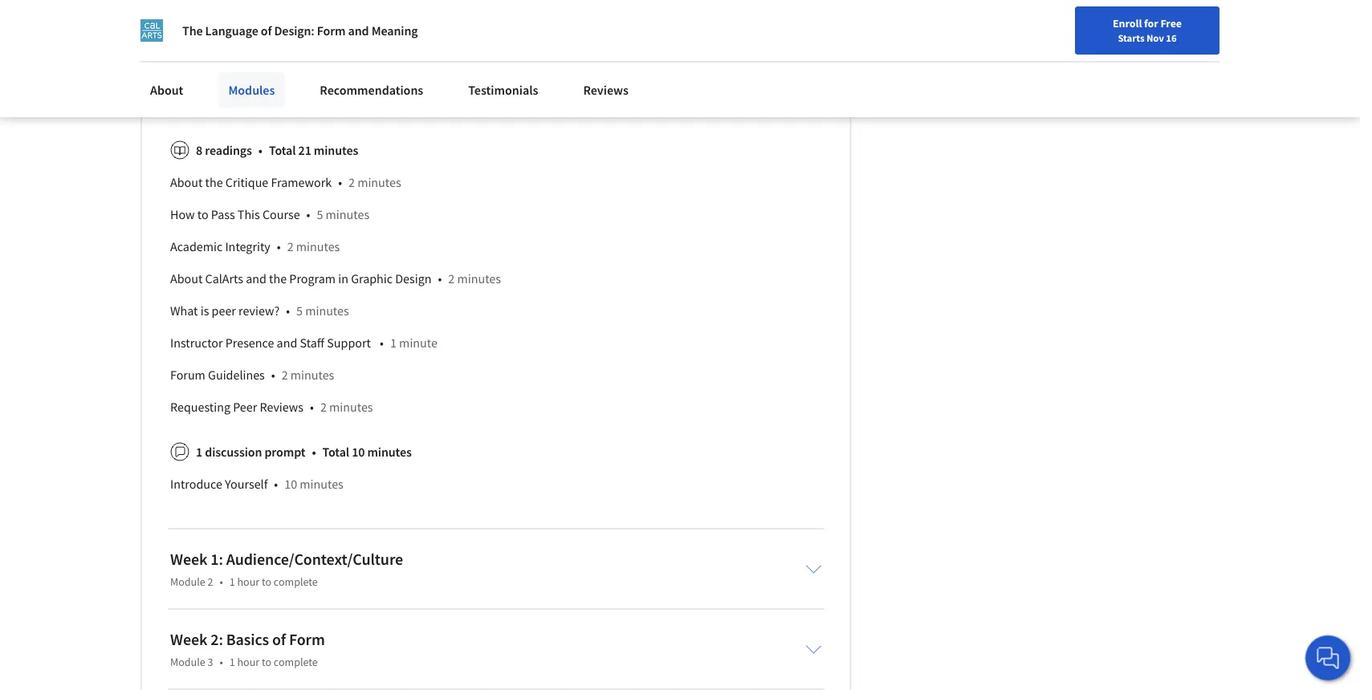 Task type: vqa. For each thing, say whether or not it's contained in the screenshot.


Task type: describe. For each thing, give the bounding box(es) containing it.
presence
[[226, 335, 274, 351]]

16
[[1167, 31, 1177, 44]]

graphic
[[351, 271, 393, 287]]

to left pass
[[197, 207, 209, 223]]

pass
[[211, 207, 235, 223]]

week 2: basics of form module 3 • 1 hour to complete
[[170, 630, 325, 670]]

framework
[[271, 174, 332, 191]]

introduce yourself • 10 minutes
[[170, 476, 344, 493]]

language
[[205, 22, 258, 39]]

2 down course
[[287, 239, 294, 255]]

• right readings on the top left
[[258, 142, 263, 158]]

california institute of the arts image
[[141, 19, 163, 42]]

21
[[298, 142, 311, 158]]

• right "framework"
[[338, 174, 342, 191]]

the
[[182, 22, 203, 39]]

audience/context/culture
[[226, 550, 403, 570]]

this
[[238, 207, 260, 223]]

week for week 1: audience/context/culture
[[170, 550, 207, 570]]

about for about calarts and the program in graphic design • 2 minutes
[[170, 271, 203, 287]]

complete inside week 2: basics of form module 3 • 1 hour to complete
[[274, 656, 318, 670]]

• inside the "week 1: audience/context/culture module 2 • 1 hour to complete"
[[220, 575, 223, 590]]

form for design:
[[317, 22, 346, 39]]

academic
[[170, 239, 223, 255]]

staff
[[300, 335, 325, 351]]

2 horizontal spatial and
[[348, 22, 369, 39]]

1:
[[211, 550, 223, 570]]

forum guidelines • 2 minutes
[[170, 367, 334, 383]]

yourself
[[225, 476, 268, 493]]

review
[[197, 65, 235, 81]]

• right prompt
[[312, 444, 316, 460]]

• left 4
[[267, 65, 271, 81]]

review?
[[239, 303, 280, 319]]

0 vertical spatial 5
[[317, 207, 323, 223]]

hide info about module content region
[[170, 0, 822, 507]]

hour inside week 2: basics of form module 3 • 1 hour to complete
[[237, 656, 260, 670]]

2 up • total 10 minutes
[[320, 399, 327, 415]]

apply
[[211, 97, 241, 113]]

peer
[[212, 303, 236, 319]]

• up 4
[[276, 33, 280, 49]]

0 horizontal spatial 5
[[296, 303, 303, 319]]

what
[[170, 303, 198, 319]]

modules
[[228, 82, 275, 98]]

academic integrity • 2 minutes
[[170, 239, 340, 255]]

feedback
[[244, 97, 293, 113]]

and for program
[[246, 271, 267, 287]]

3
[[208, 656, 213, 670]]

enroll
[[1113, 16, 1142, 31]]

4
[[277, 65, 284, 81]]

is
[[201, 303, 209, 319]]

modules link
[[219, 72, 285, 108]]

• total 10 minutes
[[312, 444, 412, 460]]

prompt
[[265, 444, 306, 460]]

discussion
[[205, 444, 262, 460]]

1 right review?
[[286, 33, 292, 49]]

• down the staff
[[310, 399, 314, 415]]

0 vertical spatial of
[[261, 22, 272, 39]]

week 1: audience/context/culture module 2 • 1 hour to complete
[[170, 550, 403, 590]]

guidelines
[[208, 367, 265, 383]]

• right course
[[306, 207, 310, 223]]

why peer review? • 1 minute
[[170, 33, 333, 49]]

total for total 21 minutes
[[269, 142, 296, 158]]

hour inside the "week 1: audience/context/culture module 2 • 1 hour to complete"
[[237, 575, 260, 590]]

how for how to pass this course • 5 minutes
[[170, 207, 195, 223]]

reviews inside hide info about module content region
[[260, 399, 304, 415]]

0 vertical spatial the
[[205, 174, 223, 191]]

• total 21 minutes
[[258, 142, 358, 158]]

2 inside the "week 1: audience/context/culture module 2 • 1 hour to complete"
[[208, 575, 213, 590]]

peer for requesting
[[233, 399, 257, 415]]

about for about
[[150, 82, 183, 98]]

introduce
[[170, 476, 222, 493]]

1 inside week 2: basics of form module 3 • 1 hour to complete
[[229, 656, 235, 670]]

how for how to apply feedback
[[170, 97, 195, 113]]

1 discussion prompt
[[196, 444, 306, 460]]

total for total 10 minutes
[[322, 444, 349, 460]]

course
[[263, 207, 300, 223]]

2 up • total 21 minutes
[[312, 97, 319, 113]]

• right design
[[438, 271, 442, 287]]

about for about the critique framework • 2 minutes
[[170, 174, 203, 191]]

reviews inside reviews link
[[583, 82, 629, 98]]

forum
[[170, 367, 206, 383]]

of inside week 2: basics of form module 3 • 1 hour to complete
[[272, 630, 286, 650]]



Task type: locate. For each thing, give the bounding box(es) containing it.
form for of
[[289, 630, 325, 650]]

0 horizontal spatial 10
[[284, 476, 297, 493]]

2 right "framework"
[[349, 174, 355, 191]]

10 down prompt
[[284, 476, 297, 493]]

0 vertical spatial hour
[[237, 575, 260, 590]]

0 vertical spatial module
[[170, 575, 205, 590]]

•
[[276, 33, 280, 49], [267, 65, 271, 81], [258, 142, 263, 158], [338, 174, 342, 191], [306, 207, 310, 223], [277, 239, 281, 255], [438, 271, 442, 287], [286, 303, 290, 319], [380, 335, 384, 351], [271, 367, 275, 383], [310, 399, 314, 415], [312, 444, 316, 460], [274, 476, 278, 493], [220, 575, 223, 590], [220, 656, 223, 670]]

2 complete from the top
[[274, 656, 318, 670]]

hour down basics
[[237, 656, 260, 670]]

to left apply
[[197, 97, 209, 113]]

for
[[1145, 16, 1159, 31]]

1 vertical spatial 5
[[296, 303, 303, 319]]

1 right support
[[390, 335, 397, 351]]

1 vertical spatial minute
[[399, 335, 438, 351]]

0 vertical spatial about
[[150, 82, 183, 98]]

0 vertical spatial how
[[170, 97, 195, 113]]

enroll for free starts nov 16
[[1113, 16, 1182, 44]]

form
[[317, 22, 346, 39], [289, 630, 325, 650]]

2 week from the top
[[170, 630, 207, 650]]

in
[[338, 271, 349, 287]]

1 vertical spatial complete
[[274, 656, 318, 670]]

1 horizontal spatial and
[[277, 335, 297, 351]]

starts
[[1118, 31, 1145, 44]]

1
[[286, 33, 292, 49], [390, 335, 397, 351], [196, 444, 203, 460], [229, 575, 235, 590], [229, 656, 235, 670]]

2 down 1:
[[208, 575, 213, 590]]

module inside week 2: basics of form module 3 • 1 hour to complete
[[170, 656, 205, 670]]

readings
[[205, 142, 252, 158]]

how to apply feedback
[[170, 97, 295, 113]]

0 vertical spatial reviews
[[583, 82, 629, 98]]

0 vertical spatial complete
[[274, 575, 318, 590]]

the left critique
[[205, 174, 223, 191]]

how left apply
[[170, 97, 195, 113]]

1 horizontal spatial the
[[269, 271, 287, 287]]

form right design:
[[317, 22, 346, 39]]

• inside week 2: basics of form module 3 • 1 hour to complete
[[220, 656, 223, 670]]

to inside the "week 1: audience/context/culture module 2 • 1 hour to complete"
[[262, 575, 272, 590]]

1 complete from the top
[[274, 575, 318, 590]]

to down 'audience/context/culture'
[[262, 575, 272, 590]]

total left 21
[[269, 142, 296, 158]]

2 vertical spatial about
[[170, 271, 203, 287]]

chat with us image
[[1316, 646, 1341, 671]]

what is peer review? • 5 minutes
[[170, 303, 349, 319]]

2 minutes
[[312, 97, 365, 113]]

1 horizontal spatial 10
[[352, 444, 365, 460]]

and
[[348, 22, 369, 39], [246, 271, 267, 287], [277, 335, 297, 351]]

2 right design
[[448, 271, 455, 287]]

week left 1:
[[170, 550, 207, 570]]

2 vertical spatial peer
[[233, 399, 257, 415]]

1 up basics
[[229, 575, 235, 590]]

review?
[[223, 33, 267, 49]]

0 horizontal spatial total
[[269, 142, 296, 158]]

instructor presence and staff support • 1 minute
[[170, 335, 438, 351]]

the
[[205, 174, 223, 191], [269, 271, 287, 287]]

week inside the "week 1: audience/context/culture module 2 • 1 hour to complete"
[[170, 550, 207, 570]]

1 vertical spatial 10
[[284, 476, 297, 493]]

about down 8
[[170, 174, 203, 191]]

1 week from the top
[[170, 550, 207, 570]]

why
[[170, 33, 193, 49]]

testimonials link
[[459, 72, 548, 108]]

2 up requesting peer reviews • 2 minutes
[[282, 367, 288, 383]]

of
[[261, 22, 272, 39], [272, 630, 286, 650]]

peer review tips • 4 minutes
[[170, 65, 330, 81]]

1 vertical spatial week
[[170, 630, 207, 650]]

recommendations
[[320, 82, 424, 98]]

form inside week 2: basics of form module 3 • 1 hour to complete
[[289, 630, 325, 650]]

None search field
[[229, 10, 614, 42]]

design
[[395, 271, 432, 287]]

1 horizontal spatial 5
[[317, 207, 323, 223]]

1 vertical spatial peer
[[170, 65, 194, 81]]

module inside the "week 1: audience/context/culture module 2 • 1 hour to complete"
[[170, 575, 205, 590]]

1 up 'introduce'
[[196, 444, 203, 460]]

support
[[327, 335, 371, 351]]

1 vertical spatial reviews
[[260, 399, 304, 415]]

peer down why
[[170, 65, 194, 81]]

basics
[[226, 630, 269, 650]]

form right basics
[[289, 630, 325, 650]]

1 module from the top
[[170, 575, 205, 590]]

5
[[317, 207, 323, 223], [296, 303, 303, 319]]

minute
[[295, 33, 333, 49], [399, 335, 438, 351]]

peer
[[196, 33, 220, 49], [170, 65, 194, 81], [233, 399, 257, 415]]

0 vertical spatial total
[[269, 142, 296, 158]]

• right yourself
[[274, 476, 278, 493]]

total
[[269, 142, 296, 158], [322, 444, 349, 460]]

1 vertical spatial hour
[[237, 656, 260, 670]]

week for week 2: basics of form
[[170, 630, 207, 650]]

to down basics
[[262, 656, 272, 670]]

0 vertical spatial and
[[348, 22, 369, 39]]

1 horizontal spatial peer
[[196, 33, 220, 49]]

minute down design
[[399, 335, 438, 351]]

1 vertical spatial total
[[322, 444, 349, 460]]

about calarts and the program in graphic design • 2 minutes
[[170, 271, 501, 287]]

about down why
[[150, 82, 183, 98]]

• right 3
[[220, 656, 223, 670]]

5 up instructor presence and staff support • 1 minute
[[296, 303, 303, 319]]

1 right 3
[[229, 656, 235, 670]]

1 horizontal spatial total
[[322, 444, 349, 460]]

requesting peer reviews • 2 minutes
[[170, 399, 373, 415]]

0 vertical spatial 10
[[352, 444, 365, 460]]

hour up basics
[[237, 575, 260, 590]]

peer right why
[[196, 33, 220, 49]]

peer for why
[[196, 33, 220, 49]]

2 horizontal spatial peer
[[233, 399, 257, 415]]

and for support
[[277, 335, 297, 351]]

week inside week 2: basics of form module 3 • 1 hour to complete
[[170, 630, 207, 650]]

the language of design: form and meaning
[[182, 22, 418, 39]]

1 vertical spatial how
[[170, 207, 195, 223]]

• down 1:
[[220, 575, 223, 590]]

1 hour from the top
[[237, 575, 260, 590]]

1 horizontal spatial minute
[[399, 335, 438, 351]]

0 vertical spatial form
[[317, 22, 346, 39]]

2 hour from the top
[[237, 656, 260, 670]]

• up requesting peer reviews • 2 minutes
[[271, 367, 275, 383]]

2 how from the top
[[170, 207, 195, 223]]

8 readings
[[196, 142, 252, 158]]

1 horizontal spatial reviews
[[583, 82, 629, 98]]

peer down the forum guidelines • 2 minutes
[[233, 399, 257, 415]]

1 how from the top
[[170, 97, 195, 113]]

week
[[170, 550, 207, 570], [170, 630, 207, 650]]

1 vertical spatial module
[[170, 656, 205, 670]]

module
[[170, 575, 205, 590], [170, 656, 205, 670]]

of right basics
[[272, 630, 286, 650]]

• right integrity
[[277, 239, 281, 255]]

how up academic
[[170, 207, 195, 223]]

• right support
[[380, 335, 384, 351]]

1 vertical spatial about
[[170, 174, 203, 191]]

1 vertical spatial of
[[272, 630, 286, 650]]

how
[[170, 97, 195, 113], [170, 207, 195, 223]]

5 down "framework"
[[317, 207, 323, 223]]

2 module from the top
[[170, 656, 205, 670]]

free
[[1161, 16, 1182, 31]]

about the critique framework • 2 minutes
[[170, 174, 401, 191]]

1 vertical spatial the
[[269, 271, 287, 287]]

meaning
[[372, 22, 418, 39]]

minute up the 2 minutes
[[295, 33, 333, 49]]

requesting
[[170, 399, 230, 415]]

0 horizontal spatial and
[[246, 271, 267, 287]]

and left the staff
[[277, 335, 297, 351]]

integrity
[[225, 239, 271, 255]]

and right calarts
[[246, 271, 267, 287]]

show notifications image
[[1144, 20, 1163, 39]]

0 horizontal spatial peer
[[170, 65, 194, 81]]

reviews link
[[574, 72, 639, 108]]

10 right prompt
[[352, 444, 365, 460]]

about link
[[141, 72, 193, 108]]

how to pass this course • 5 minutes
[[170, 207, 370, 223]]

of left design:
[[261, 22, 272, 39]]

0 horizontal spatial reviews
[[260, 399, 304, 415]]

reviews
[[583, 82, 629, 98], [260, 399, 304, 415]]

nov
[[1147, 31, 1165, 44]]

to inside week 2: basics of form module 3 • 1 hour to complete
[[262, 656, 272, 670]]

0 vertical spatial week
[[170, 550, 207, 570]]

week left 2:
[[170, 630, 207, 650]]

design:
[[274, 22, 315, 39]]

instructor
[[170, 335, 223, 351]]

2 vertical spatial and
[[277, 335, 297, 351]]

recommendations link
[[310, 72, 433, 108]]

program
[[289, 271, 336, 287]]

0 vertical spatial minute
[[295, 33, 333, 49]]

hour
[[237, 575, 260, 590], [237, 656, 260, 670]]

complete
[[274, 575, 318, 590], [274, 656, 318, 670]]

2:
[[211, 630, 223, 650]]

about up the what
[[170, 271, 203, 287]]

english button
[[1024, 0, 1120, 52]]

0 horizontal spatial minute
[[295, 33, 333, 49]]

english
[[1052, 18, 1092, 34]]

0 horizontal spatial the
[[205, 174, 223, 191]]

to
[[197, 97, 209, 113], [197, 207, 209, 223], [262, 575, 272, 590], [262, 656, 272, 670]]

complete inside the "week 1: audience/context/culture module 2 • 1 hour to complete"
[[274, 575, 318, 590]]

8
[[196, 142, 203, 158]]

critique
[[226, 174, 268, 191]]

2
[[312, 97, 319, 113], [349, 174, 355, 191], [287, 239, 294, 255], [448, 271, 455, 287], [282, 367, 288, 383], [320, 399, 327, 415], [208, 575, 213, 590]]

calarts
[[205, 271, 243, 287]]

tips
[[238, 65, 261, 81]]

and left meaning
[[348, 22, 369, 39]]

1 vertical spatial and
[[246, 271, 267, 287]]

1 vertical spatial form
[[289, 630, 325, 650]]

the left program
[[269, 271, 287, 287]]

total right prompt
[[322, 444, 349, 460]]

• right review?
[[286, 303, 290, 319]]

10
[[352, 444, 365, 460], [284, 476, 297, 493]]

1 inside the "week 1: audience/context/culture module 2 • 1 hour to complete"
[[229, 575, 235, 590]]

0 vertical spatial peer
[[196, 33, 220, 49]]

about
[[150, 82, 183, 98], [170, 174, 203, 191], [170, 271, 203, 287]]

testimonials
[[468, 82, 539, 98]]



